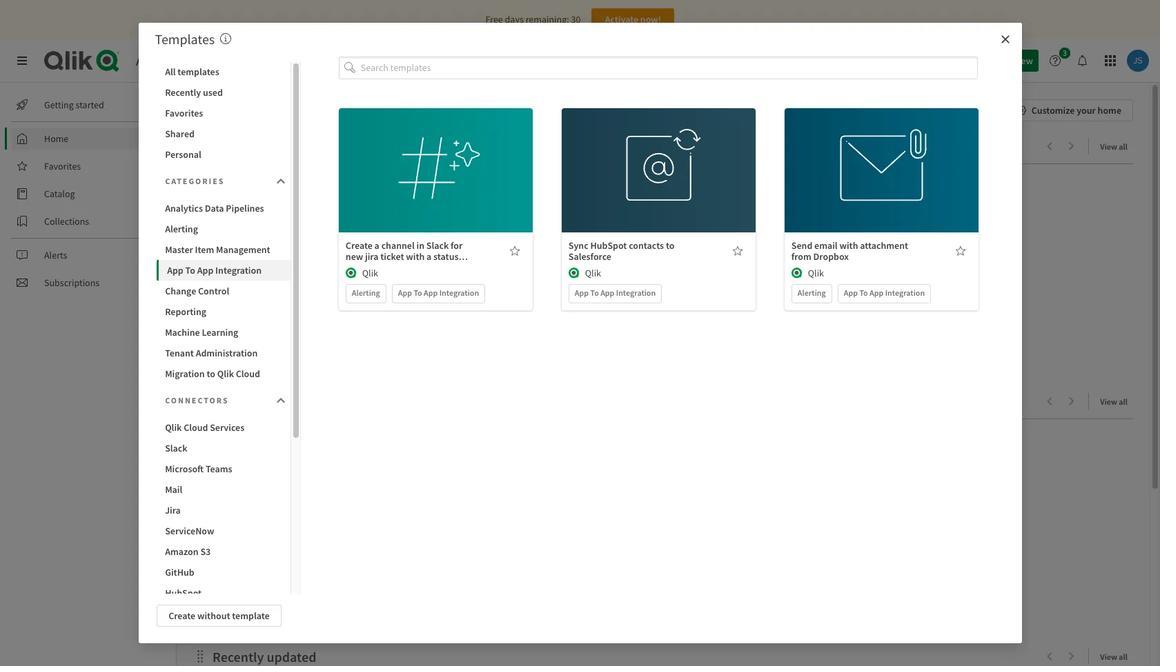 Task type: vqa. For each thing, say whether or not it's contained in the screenshot.
Alphabetical
no



Task type: describe. For each thing, give the bounding box(es) containing it.
collections
[[44, 215, 89, 228]]

to down the send email with attachment from dropbox on the top right
[[859, 288, 868, 298]]

qlik for hubspot
[[585, 267, 601, 279]]

tenant administration button
[[157, 343, 291, 364]]

subscriptions
[[44, 277, 100, 289]]

ask insight advisor button
[[862, 50, 970, 72]]

alerting inside button
[[165, 223, 198, 235]]

data
[[205, 202, 224, 215]]

change
[[165, 285, 196, 297]]

ask insight advisor
[[885, 55, 963, 67]]

teams
[[206, 463, 232, 475]]

machine learning
[[165, 326, 238, 339]]

move collection image for analytics
[[193, 139, 207, 153]]

create for create without template
[[168, 610, 195, 622]]

customize
[[1032, 104, 1075, 117]]

home inside navigation pane element
[[44, 132, 69, 145]]

favorites inside button
[[165, 107, 203, 119]]

details button for attachment
[[838, 174, 925, 196]]

qlik cloud services button
[[157, 418, 291, 438]]

contacts
[[629, 239, 664, 252]]

used inside home main content
[[267, 393, 295, 411]]

alerting for send email with attachment from dropbox
[[798, 288, 826, 298]]

to inside app to app integration 'button'
[[185, 264, 195, 277]]

1 minutes from the top
[[259, 323, 287, 334]]

analytics for analytics data pipelines
[[165, 202, 203, 215]]

app to app integration down sync hubspot contacts to salesforce
[[575, 288, 656, 298]]

jacob simon image
[[202, 322, 215, 335]]

migration
[[165, 368, 205, 380]]

without
[[197, 610, 230, 622]]

use template button for in
[[393, 144, 479, 166]]

microsoft teams
[[165, 463, 232, 475]]

templates are pre-built automations that help you automate common business workflows. get started by selecting one of the pre-built templates or choose the blank canvas to build an automation from scratch. tooltip
[[220, 30, 231, 48]]

use for with
[[854, 149, 869, 161]]

microsoft
[[165, 463, 204, 475]]

template for create a channel in slack for new jira ticket with a status change
[[426, 149, 463, 161]]

all
[[165, 66, 176, 78]]

recently updated link
[[213, 649, 322, 666]]

status
[[433, 250, 459, 263]]

jacob simon element
[[202, 322, 215, 335]]

view for recently used
[[1100, 397, 1117, 407]]

analytics to explore link
[[213, 138, 335, 155]]

view all link for analytics to explore
[[1100, 137, 1133, 155]]

home link
[[11, 128, 166, 150]]

hubspot inside button
[[165, 587, 202, 600]]

create a channel in slack for new jira ticket with a status change
[[346, 239, 463, 274]]

analytics services element
[[136, 52, 239, 69]]

qlik inside button
[[217, 368, 234, 380]]

new
[[346, 250, 363, 263]]

view all for recently used
[[1100, 397, 1128, 407]]

integration down "status"
[[439, 288, 479, 298]]

recently used link
[[213, 393, 301, 411]]

slack button
[[157, 438, 291, 459]]

templates
[[178, 66, 219, 78]]

activate
[[605, 13, 638, 26]]

favorites link
[[11, 155, 166, 177]]

change control
[[165, 285, 229, 297]]

send email with attachment from dropbox
[[791, 239, 908, 263]]

home inside main content
[[193, 99, 236, 121]]

microsoft teams button
[[157, 459, 291, 480]]

dropbox
[[813, 250, 849, 263]]

personal button
[[157, 144, 291, 165]]

to down salesforce
[[590, 288, 599, 298]]

jira
[[165, 504, 181, 517]]

details for attachment
[[867, 179, 896, 192]]

2 minutes from the top
[[259, 579, 287, 589]]

alerts
[[44, 249, 67, 262]]

to inside sync hubspot contacts to salesforce
[[666, 239, 675, 252]]

details button for to
[[615, 174, 702, 196]]

getting started link
[[11, 94, 166, 116]]

app to app integration down attachment
[[844, 288, 925, 298]]

close sidebar menu image
[[17, 55, 28, 66]]

connectors
[[165, 395, 229, 406]]

jira button
[[157, 500, 291, 521]]

recently used inside button
[[165, 86, 223, 99]]

ticket
[[380, 250, 404, 263]]

amazon s3
[[165, 546, 211, 558]]

change
[[346, 261, 376, 274]]

details button for in
[[393, 174, 479, 196]]

insight
[[902, 55, 930, 67]]

create without template
[[168, 610, 270, 622]]

favorites button
[[157, 103, 291, 124]]

collections link
[[11, 210, 166, 233]]

analytics data pipelines button
[[157, 198, 291, 219]]

migration to qlik cloud
[[165, 368, 260, 380]]

hubspot button
[[157, 583, 291, 604]]

hubspot inside sync hubspot contacts to salesforce
[[590, 239, 627, 252]]

Search templates text field
[[361, 57, 978, 79]]

navigation pane element
[[0, 88, 176, 299]]

use for channel
[[408, 149, 424, 161]]

administration
[[196, 347, 258, 360]]

all for recently updated
[[1119, 652, 1128, 662]]

30
[[571, 13, 581, 26]]

from
[[791, 250, 811, 263]]

2 ago from the top
[[289, 579, 301, 589]]

github
[[165, 567, 194, 579]]

analytics to explore
[[213, 138, 329, 155]]

qlik inside button
[[165, 422, 182, 434]]

0 horizontal spatial a
[[374, 239, 379, 252]]

all templates button
[[157, 61, 291, 82]]

use template for to
[[631, 149, 686, 161]]

now!
[[640, 13, 661, 26]]

slack inside button
[[165, 442, 187, 455]]

use template for in
[[408, 149, 463, 161]]

explore
[[284, 138, 329, 155]]

advisor
[[932, 55, 963, 67]]

first app
[[202, 308, 238, 321]]

app to app integration inside 'button'
[[167, 264, 262, 277]]

management
[[216, 244, 270, 256]]

create without template button
[[157, 605, 281, 627]]

servicenow button
[[157, 521, 291, 542]]

details for to
[[644, 179, 673, 192]]

learning
[[202, 326, 238, 339]]

shared
[[165, 128, 195, 140]]

activate now!
[[605, 13, 661, 26]]

integration down sync hubspot contacts to salesforce
[[616, 288, 656, 298]]

app to app integration button
[[157, 260, 291, 281]]

customize your home
[[1032, 104, 1121, 117]]

amazon
[[165, 546, 198, 558]]

email
[[814, 239, 838, 252]]

slack inside 'create a channel in slack for new jira ticket with a status change'
[[426, 239, 449, 252]]

services inside button
[[210, 422, 244, 434]]

view all link for recently used
[[1100, 393, 1133, 410]]

analytics services
[[136, 52, 239, 69]]

Search text field
[[634, 49, 854, 72]]

days
[[505, 13, 524, 26]]

tenant administration
[[165, 347, 258, 360]]

for
[[451, 239, 463, 252]]

with inside the send email with attachment from dropbox
[[839, 239, 858, 252]]

personal
[[165, 148, 201, 161]]

catalog
[[44, 188, 75, 200]]

qlik image for send email with attachment from dropbox
[[791, 267, 802, 279]]

view for analytics to explore
[[1100, 141, 1117, 152]]



Task type: locate. For each thing, give the bounding box(es) containing it.
a left ticket
[[374, 239, 379, 252]]

1 vertical spatial analytics
[[213, 138, 267, 155]]

use template button for attachment
[[838, 144, 925, 166]]

view all for analytics to explore
[[1100, 141, 1128, 152]]

1 horizontal spatial with
[[839, 239, 858, 252]]

used up favorites button
[[203, 86, 223, 99]]

10 right learning
[[249, 323, 257, 334]]

1 horizontal spatial add to favorites image
[[955, 245, 966, 256]]

with right ticket
[[406, 250, 425, 263]]

getting
[[44, 99, 74, 111]]

0 horizontal spatial with
[[406, 250, 425, 263]]

1 updated 10 minutes ago from the top
[[217, 323, 301, 334]]

create for create a channel in slack for new jira ticket with a status change
[[346, 239, 373, 252]]

master
[[165, 244, 193, 256]]

started
[[76, 99, 104, 111]]

updated 10 minutes ago down amazon s3 button
[[217, 579, 301, 589]]

0 vertical spatial updated
[[217, 323, 247, 334]]

reporting
[[165, 306, 206, 318]]

personal element
[[282, 288, 304, 311], [282, 544, 304, 566]]

2 vertical spatial recently
[[213, 649, 264, 666]]

1 vertical spatial view all link
[[1100, 393, 1133, 410]]

to inside home main content
[[269, 138, 282, 155]]

qlik
[[362, 267, 378, 279], [585, 267, 601, 279], [808, 267, 824, 279], [217, 368, 234, 380], [165, 422, 182, 434]]

analytics for analytics to explore
[[213, 138, 267, 155]]

qlik image
[[569, 267, 580, 279], [791, 267, 802, 279]]

1 horizontal spatial used
[[267, 393, 295, 411]]

qlik for email
[[808, 267, 824, 279]]

recently used button
[[157, 82, 291, 103]]

2 personal element from the top
[[282, 544, 304, 566]]

used inside button
[[203, 86, 223, 99]]

qlik down from
[[808, 267, 824, 279]]

minutes down reporting button
[[259, 323, 287, 334]]

0 vertical spatial home
[[193, 99, 236, 121]]

0 vertical spatial ago
[[289, 323, 301, 334]]

0 vertical spatial personal element
[[282, 288, 304, 311]]

1 horizontal spatial details
[[644, 179, 673, 192]]

0 vertical spatial all
[[1119, 141, 1128, 152]]

updated down amazon s3 button
[[217, 579, 247, 589]]

0 vertical spatial analytics
[[136, 52, 188, 69]]

0 vertical spatial view all link
[[1100, 137, 1133, 155]]

1 add to favorites image from the left
[[732, 245, 743, 256]]

1 vertical spatial updated
[[217, 579, 247, 589]]

home down getting
[[44, 132, 69, 145]]

add to favorites image for to
[[732, 245, 743, 256]]

0 vertical spatial recently
[[165, 86, 201, 99]]

1 view all link from the top
[[1100, 137, 1133, 155]]

mail button
[[157, 480, 291, 500]]

1 vertical spatial minutes
[[259, 579, 287, 589]]

home main content
[[171, 83, 1160, 667]]

1 horizontal spatial to
[[269, 138, 282, 155]]

0 horizontal spatial slack
[[165, 442, 187, 455]]

cloud inside button
[[236, 368, 260, 380]]

recently updated
[[213, 649, 316, 666]]

1 vertical spatial hubspot
[[165, 587, 202, 600]]

2 vertical spatial analytics
[[165, 202, 203, 215]]

all for recently used
[[1119, 397, 1128, 407]]

alerting for create a channel in slack for new jira ticket with a status change
[[352, 288, 380, 298]]

qlik cloud services
[[165, 422, 244, 434]]

0 vertical spatial updated 10 minutes ago
[[217, 323, 301, 334]]

favorites inside navigation pane element
[[44, 160, 81, 173]]

slack up microsoft
[[165, 442, 187, 455]]

2 updated from the top
[[217, 579, 247, 589]]

recently used up qlik cloud services button
[[213, 393, 295, 411]]

view all for recently updated
[[1100, 652, 1128, 662]]

move collection image up "categories"
[[193, 139, 207, 153]]

1 vertical spatial personal element
[[282, 544, 304, 566]]

2 horizontal spatial use template button
[[838, 144, 925, 166]]

3 view from the top
[[1100, 652, 1117, 662]]

services down templates are pre-built automations that help you automate common business workflows. get started by selecting one of the pre-built templates or choose the blank canvas to build an automation from scratch. tooltip at left
[[191, 52, 239, 69]]

1 vertical spatial slack
[[165, 442, 187, 455]]

to
[[185, 264, 195, 277], [414, 288, 422, 298], [590, 288, 599, 298], [859, 288, 868, 298]]

cloud up recently used link
[[236, 368, 260, 380]]

customize your home button
[[1006, 99, 1133, 121]]

create inside 'create a channel in slack for new jira ticket with a status change'
[[346, 239, 373, 252]]

1 details from the left
[[421, 179, 450, 192]]

view all link for recently updated
[[1100, 648, 1133, 665]]

1 updated from the top
[[217, 323, 247, 334]]

0 vertical spatial services
[[191, 52, 239, 69]]

app
[[167, 264, 183, 277], [197, 264, 213, 277], [398, 288, 412, 298], [424, 288, 438, 298], [575, 288, 589, 298], [600, 288, 614, 298], [844, 288, 858, 298], [870, 288, 884, 298]]

0 horizontal spatial home
[[44, 132, 69, 145]]

recently down create without template "button"
[[213, 649, 264, 666]]

with
[[839, 239, 858, 252], [406, 250, 425, 263]]

use for contacts
[[631, 149, 647, 161]]

1 horizontal spatial a
[[427, 250, 431, 263]]

0 horizontal spatial add to favorites image
[[732, 245, 743, 256]]

0 vertical spatial minutes
[[259, 323, 287, 334]]

integration down the management at the left top
[[215, 264, 262, 277]]

details button up in
[[393, 174, 479, 196]]

analytics
[[136, 52, 188, 69], [213, 138, 267, 155], [165, 202, 203, 215]]

details button up contacts
[[615, 174, 702, 196]]

1 horizontal spatial qlik image
[[791, 267, 802, 279]]

categories
[[165, 176, 225, 186]]

favorites
[[165, 107, 203, 119], [44, 160, 81, 173]]

all for analytics to explore
[[1119, 141, 1128, 152]]

use template button
[[393, 144, 479, 166], [615, 144, 702, 166], [838, 144, 925, 166]]

to for analytics to explore
[[269, 138, 282, 155]]

3 use template from the left
[[854, 149, 909, 161]]

master item management
[[165, 244, 270, 256]]

hubspot down github
[[165, 587, 202, 600]]

1 vertical spatial used
[[267, 393, 295, 411]]

2 horizontal spatial use template
[[854, 149, 909, 161]]

1 vertical spatial view all
[[1100, 397, 1128, 407]]

move collection image
[[193, 139, 207, 153], [193, 650, 207, 664]]

details button
[[393, 174, 479, 196], [615, 174, 702, 196], [838, 174, 925, 196]]

machine learning button
[[157, 322, 291, 343]]

alerting down qlik image
[[352, 288, 380, 298]]

3 use template button from the left
[[838, 144, 925, 166]]

details up in
[[421, 179, 450, 192]]

recently down all templates
[[165, 86, 201, 99]]

github button
[[157, 562, 291, 583]]

1 horizontal spatial create
[[346, 239, 373, 252]]

1 view all from the top
[[1100, 141, 1128, 152]]

2 add to favorites image from the left
[[955, 245, 966, 256]]

1 horizontal spatial use
[[631, 149, 647, 161]]

pipelines
[[226, 202, 264, 215]]

2 use template button from the left
[[615, 144, 702, 166]]

1 10 from the top
[[249, 323, 257, 334]]

1 horizontal spatial hubspot
[[590, 239, 627, 252]]

updated 10 minutes ago down app
[[217, 323, 301, 334]]

hubspot right 'sync'
[[590, 239, 627, 252]]

0 vertical spatial view
[[1100, 141, 1117, 152]]

to down tenant administration
[[207, 368, 215, 380]]

favorites up "catalog"
[[44, 160, 81, 173]]

2 vertical spatial all
[[1119, 652, 1128, 662]]

details
[[421, 179, 450, 192], [644, 179, 673, 192], [867, 179, 896, 192]]

qlik image down from
[[791, 267, 802, 279]]

recently used inside home main content
[[213, 393, 295, 411]]

a right in
[[427, 250, 431, 263]]

qlik down connectors
[[165, 422, 182, 434]]

1 horizontal spatial use template button
[[615, 144, 702, 166]]

tenant
[[165, 347, 194, 360]]

1 use template button from the left
[[393, 144, 479, 166]]

updated
[[267, 649, 316, 666]]

alerting up master
[[165, 223, 198, 235]]

1 vertical spatial home
[[44, 132, 69, 145]]

0 horizontal spatial create
[[168, 610, 195, 622]]

home
[[1098, 104, 1121, 117]]

3 view all link from the top
[[1100, 648, 1133, 665]]

3 details button from the left
[[838, 174, 925, 196]]

alerting down from
[[798, 288, 826, 298]]

to for migration to qlik cloud
[[207, 368, 215, 380]]

1 view from the top
[[1100, 141, 1117, 152]]

2 horizontal spatial alerting
[[798, 288, 826, 298]]

0 horizontal spatial qlik image
[[569, 267, 580, 279]]

analytics down "categories"
[[165, 202, 203, 215]]

0 vertical spatial view all
[[1100, 141, 1128, 152]]

recently used down all templates
[[165, 86, 223, 99]]

recently for 'recently updated' link
[[213, 649, 264, 666]]

move collection image
[[193, 394, 207, 408]]

0 vertical spatial recently used
[[165, 86, 223, 99]]

2 use from the left
[[631, 149, 647, 161]]

template for send email with attachment from dropbox
[[871, 149, 909, 161]]

2 qlik image from the left
[[791, 267, 802, 279]]

1 horizontal spatial slack
[[426, 239, 449, 252]]

2 vertical spatial view all
[[1100, 652, 1128, 662]]

1 vertical spatial 10
[[249, 579, 257, 589]]

0 horizontal spatial used
[[203, 86, 223, 99]]

recently
[[165, 86, 201, 99], [213, 393, 264, 411], [213, 649, 264, 666]]

details up contacts
[[644, 179, 673, 192]]

qlik down administration
[[217, 368, 234, 380]]

analytics inside home main content
[[213, 138, 267, 155]]

0 vertical spatial 10
[[249, 323, 257, 334]]

to right contacts
[[666, 239, 675, 252]]

qlik image down salesforce
[[569, 267, 580, 279]]

1 use template from the left
[[408, 149, 463, 161]]

view for recently updated
[[1100, 652, 1117, 662]]

use template button for to
[[615, 144, 702, 166]]

control
[[198, 285, 229, 297]]

reporting button
[[157, 302, 291, 322]]

minutes
[[259, 323, 287, 334], [259, 579, 287, 589]]

1 qlik image from the left
[[569, 267, 580, 279]]

2 details from the left
[[644, 179, 673, 192]]

0 horizontal spatial use
[[408, 149, 424, 161]]

details button up attachment
[[838, 174, 925, 196]]

1 horizontal spatial cloud
[[236, 368, 260, 380]]

3 view all from the top
[[1100, 652, 1128, 662]]

1 vertical spatial cloud
[[184, 422, 208, 434]]

template
[[426, 149, 463, 161], [648, 149, 686, 161], [871, 149, 909, 161], [232, 610, 270, 622]]

0 horizontal spatial use template button
[[393, 144, 479, 166]]

use
[[408, 149, 424, 161], [631, 149, 647, 161], [854, 149, 869, 161]]

1 horizontal spatial use template
[[631, 149, 686, 161]]

0 vertical spatial create
[[346, 239, 373, 252]]

qlik image for sync hubspot contacts to salesforce
[[569, 267, 580, 279]]

used up qlik cloud services button
[[267, 393, 295, 411]]

updated inside updated 10 minutes ago link
[[217, 579, 247, 589]]

subscriptions link
[[11, 272, 166, 294]]

use template for attachment
[[854, 149, 909, 161]]

2 vertical spatial to
[[207, 368, 215, 380]]

personal element for to
[[282, 288, 304, 311]]

2 horizontal spatial use
[[854, 149, 869, 161]]

0 vertical spatial move collection image
[[193, 139, 207, 153]]

2 10 from the top
[[249, 579, 257, 589]]

1 vertical spatial updated 10 minutes ago
[[217, 579, 301, 589]]

qlik down "jira"
[[362, 267, 378, 279]]

getting started
[[44, 99, 104, 111]]

add to favorites image
[[509, 245, 520, 256]]

services up slack button on the bottom
[[210, 422, 244, 434]]

2 all from the top
[[1119, 397, 1128, 407]]

qlik down salesforce
[[585, 267, 601, 279]]

all
[[1119, 141, 1128, 152], [1119, 397, 1128, 407], [1119, 652, 1128, 662]]

first
[[202, 308, 221, 321]]

2 details button from the left
[[615, 174, 702, 196]]

recently for recently used link
[[213, 393, 264, 411]]

integration down attachment
[[885, 288, 925, 298]]

sync
[[569, 239, 588, 252]]

servicenow
[[165, 525, 214, 538]]

0 horizontal spatial cloud
[[184, 422, 208, 434]]

2 horizontal spatial details button
[[838, 174, 925, 196]]

0 horizontal spatial hubspot
[[165, 587, 202, 600]]

create left without
[[168, 610, 195, 622]]

app to app integration
[[167, 264, 262, 277], [398, 288, 479, 298], [575, 288, 656, 298], [844, 288, 925, 298]]

all templates
[[165, 66, 219, 78]]

0 vertical spatial cloud
[[236, 368, 260, 380]]

0 vertical spatial favorites
[[165, 107, 203, 119]]

mail
[[165, 484, 182, 496]]

sync hubspot contacts to salesforce
[[569, 239, 675, 263]]

machine
[[165, 326, 200, 339]]

1 personal element from the top
[[282, 288, 304, 311]]

jira
[[365, 250, 378, 263]]

1 horizontal spatial details button
[[615, 174, 702, 196]]

1 vertical spatial recently
[[213, 393, 264, 411]]

close image
[[1000, 34, 1011, 45]]

details up attachment
[[867, 179, 896, 192]]

0 horizontal spatial details
[[421, 179, 450, 192]]

1 vertical spatial move collection image
[[193, 650, 207, 664]]

home up shared button
[[193, 99, 236, 121]]

10
[[249, 323, 257, 334], [249, 579, 257, 589]]

1 vertical spatial to
[[666, 239, 675, 252]]

analytics for analytics services
[[136, 52, 188, 69]]

ask
[[885, 55, 900, 67]]

updated 10 minutes ago link
[[194, 431, 393, 600]]

1 vertical spatial create
[[168, 610, 195, 622]]

create inside create without template "button"
[[168, 610, 195, 622]]

2 horizontal spatial to
[[666, 239, 675, 252]]

in
[[416, 239, 424, 252]]

template for sync hubspot contacts to salesforce
[[648, 149, 686, 161]]

10 down amazon s3 button
[[249, 579, 257, 589]]

3 details from the left
[[867, 179, 896, 192]]

attachment
[[860, 239, 908, 252]]

2 horizontal spatial details
[[867, 179, 896, 192]]

1 horizontal spatial alerting
[[352, 288, 380, 298]]

cloud down move collection icon
[[184, 422, 208, 434]]

categories button
[[157, 168, 291, 195]]

minutes down amazon s3 button
[[259, 579, 287, 589]]

1 all from the top
[[1119, 141, 1128, 152]]

s3
[[200, 546, 211, 558]]

to down 'create a channel in slack for new jira ticket with a status change'
[[414, 288, 422, 298]]

0 vertical spatial used
[[203, 86, 223, 99]]

with right "email"
[[839, 239, 858, 252]]

integration
[[215, 264, 262, 277], [439, 288, 479, 298], [616, 288, 656, 298], [885, 288, 925, 298]]

amazon s3 button
[[157, 542, 291, 562]]

favorites up the shared
[[165, 107, 203, 119]]

move collection image down without
[[193, 650, 207, 664]]

to left explore
[[269, 138, 282, 155]]

1 details button from the left
[[393, 174, 479, 196]]

a
[[374, 239, 379, 252], [427, 250, 431, 263]]

0 horizontal spatial details button
[[393, 174, 479, 196]]

app to app integration up control
[[167, 264, 262, 277]]

2 vertical spatial view all link
[[1100, 648, 1133, 665]]

3 use from the left
[[854, 149, 869, 161]]

searchbar element
[[612, 49, 854, 72]]

2 view all link from the top
[[1100, 393, 1133, 410]]

slack right in
[[426, 239, 449, 252]]

1 horizontal spatial home
[[193, 99, 236, 121]]

to up "change control"
[[185, 264, 195, 277]]

1 vertical spatial favorites
[[44, 160, 81, 173]]

create
[[346, 239, 373, 252], [168, 610, 195, 622]]

1 horizontal spatial favorites
[[165, 107, 203, 119]]

recently up qlik cloud services button
[[213, 393, 264, 411]]

1 vertical spatial recently used
[[213, 393, 295, 411]]

cloud inside button
[[184, 422, 208, 434]]

1 vertical spatial view
[[1100, 397, 1117, 407]]

1 ago from the top
[[289, 323, 301, 334]]

with inside 'create a channel in slack for new jira ticket with a status change'
[[406, 250, 425, 263]]

item
[[195, 244, 214, 256]]

add to favorites image for attachment
[[955, 245, 966, 256]]

2 updated 10 minutes ago from the top
[[217, 579, 301, 589]]

template inside "button"
[[232, 610, 270, 622]]

0 horizontal spatial alerting
[[165, 223, 198, 235]]

1 vertical spatial all
[[1119, 397, 1128, 407]]

0 horizontal spatial use template
[[408, 149, 463, 161]]

move collection image for recently
[[193, 650, 207, 664]]

0 vertical spatial hubspot
[[590, 239, 627, 252]]

0 vertical spatial to
[[269, 138, 282, 155]]

updated down app
[[217, 323, 247, 334]]

2 vertical spatial view
[[1100, 652, 1117, 662]]

details for in
[[421, 179, 450, 192]]

qlik for a
[[362, 267, 378, 279]]

2 use template from the left
[[631, 149, 686, 161]]

templates are pre-built automations that help you automate common business workflows. get started by selecting one of the pre-built templates or choose the blank canvas to build an automation from scratch. image
[[220, 33, 231, 44]]

3 all from the top
[[1119, 652, 1128, 662]]

1 vertical spatial services
[[210, 422, 244, 434]]

recently inside button
[[165, 86, 201, 99]]

2 view from the top
[[1100, 397, 1117, 407]]

to inside button
[[207, 368, 215, 380]]

0 vertical spatial slack
[[426, 239, 449, 252]]

personal element for used
[[282, 544, 304, 566]]

analytics down favorites button
[[213, 138, 267, 155]]

1 vertical spatial ago
[[289, 579, 301, 589]]

0 horizontal spatial favorites
[[44, 160, 81, 173]]

0 horizontal spatial to
[[207, 368, 215, 380]]

add to favorites image
[[732, 245, 743, 256], [955, 245, 966, 256]]

qlik image
[[346, 267, 357, 279]]

analytics inside button
[[165, 202, 203, 215]]

analytics down templates
[[136, 52, 188, 69]]

view all
[[1100, 141, 1128, 152], [1100, 397, 1128, 407], [1100, 652, 1128, 662]]

salesforce
[[569, 250, 611, 263]]

channel
[[381, 239, 415, 252]]

integration inside 'button'
[[215, 264, 262, 277]]

shared button
[[157, 124, 291, 144]]

create up change on the top left of page
[[346, 239, 373, 252]]

1 use from the left
[[408, 149, 424, 161]]

app to app integration down "status"
[[398, 288, 479, 298]]

personal element inside updated 10 minutes ago link
[[282, 544, 304, 566]]

recently used
[[165, 86, 223, 99], [213, 393, 295, 411]]

2 view all from the top
[[1100, 397, 1128, 407]]



